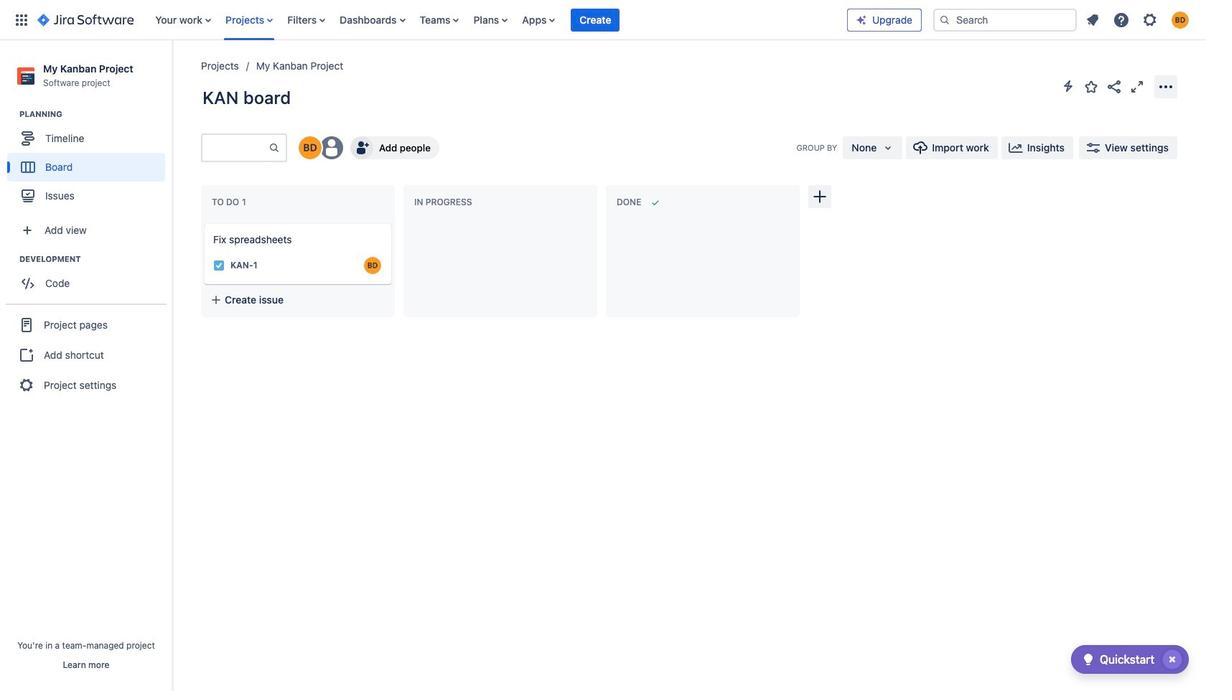 Task type: locate. For each thing, give the bounding box(es) containing it.
heading
[[19, 109, 172, 120], [19, 254, 172, 265]]

create column image
[[812, 188, 829, 205]]

list item
[[571, 0, 620, 40]]

appswitcher icon image
[[13, 11, 30, 28]]

2 heading from the top
[[19, 254, 172, 265]]

to do element
[[212, 197, 249, 208]]

import image
[[913, 139, 930, 157]]

0 vertical spatial heading
[[19, 109, 172, 120]]

2 vertical spatial group
[[6, 304, 167, 406]]

0 horizontal spatial list
[[148, 0, 848, 40]]

0 vertical spatial group
[[7, 109, 172, 215]]

group for planning image
[[7, 109, 172, 215]]

task image
[[213, 260, 225, 272]]

sidebar element
[[0, 40, 172, 692]]

add people image
[[353, 139, 371, 157]]

group
[[7, 109, 172, 215], [7, 254, 172, 303], [6, 304, 167, 406]]

group for development icon
[[7, 254, 172, 303]]

search image
[[940, 14, 951, 26]]

1 heading from the top
[[19, 109, 172, 120]]

list
[[148, 0, 848, 40], [1081, 7, 1198, 33]]

sidebar navigation image
[[157, 57, 188, 86]]

view settings image
[[1086, 139, 1103, 157]]

notifications image
[[1085, 11, 1102, 28]]

your profile and settings image
[[1173, 11, 1190, 28]]

None search field
[[934, 8, 1078, 31]]

banner
[[0, 0, 1207, 40]]

1 vertical spatial group
[[7, 254, 172, 303]]

heading for group for planning image
[[19, 109, 172, 120]]

settings image
[[1142, 11, 1160, 28]]

planning image
[[2, 106, 19, 123]]

1 horizontal spatial list
[[1081, 7, 1198, 33]]

Search field
[[934, 8, 1078, 31]]

jira software image
[[37, 11, 134, 28], [37, 11, 134, 28]]

1 vertical spatial heading
[[19, 254, 172, 265]]



Task type: vqa. For each thing, say whether or not it's contained in the screenshot.
Dismiss icon
no



Task type: describe. For each thing, give the bounding box(es) containing it.
primary element
[[9, 0, 848, 40]]

more image
[[1158, 78, 1175, 95]]

check image
[[1080, 652, 1098, 669]]

automations menu button icon image
[[1060, 78, 1078, 95]]

create issue image
[[195, 214, 212, 231]]

enter full screen image
[[1129, 78, 1147, 95]]

star kan board image
[[1083, 78, 1101, 95]]

Search this board text field
[[203, 135, 269, 161]]

help image
[[1114, 11, 1131, 28]]

heading for group associated with development icon
[[19, 254, 172, 265]]

development image
[[2, 251, 19, 268]]

dismiss quickstart image
[[1162, 649, 1185, 672]]



